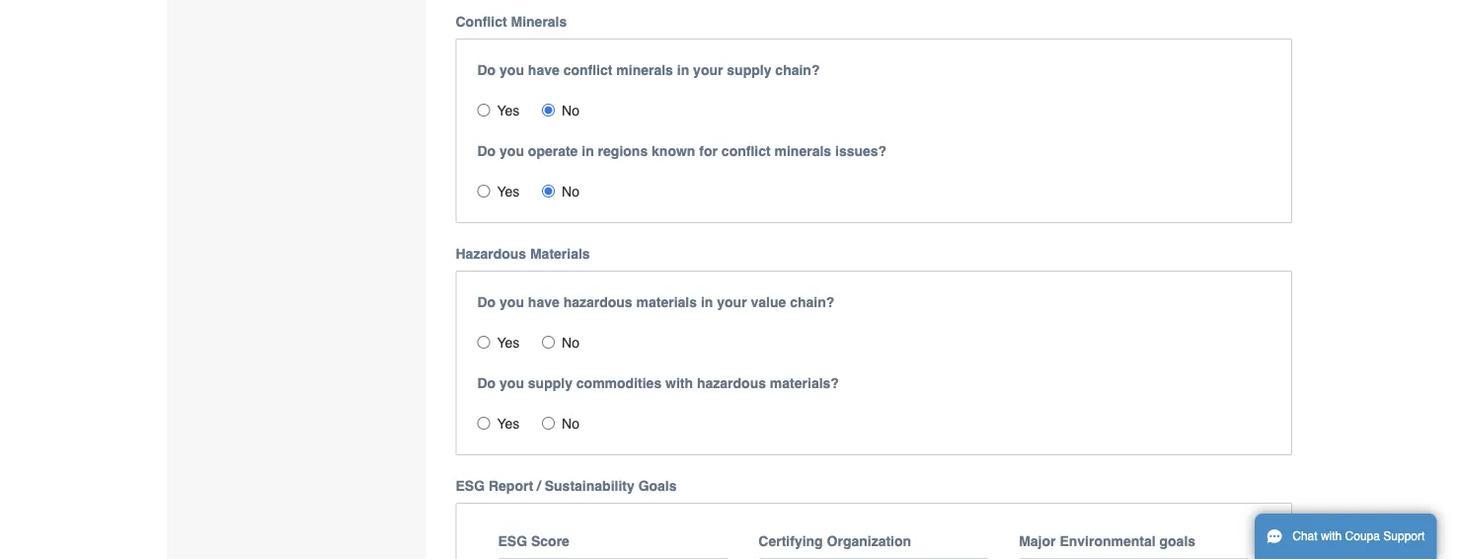 Task type: vqa. For each thing, say whether or not it's contained in the screenshot.
conflict to the right
yes



Task type: describe. For each thing, give the bounding box(es) containing it.
coupa
[[1346, 529, 1381, 543]]

hazardous
[[456, 246, 527, 262]]

1 vertical spatial minerals
[[775, 143, 832, 159]]

1 vertical spatial in
[[582, 143, 594, 159]]

1 vertical spatial hazardous
[[697, 375, 766, 391]]

in for minerals
[[677, 62, 690, 78]]

Certifying Organization text field
[[759, 558, 990, 559]]

minerals
[[511, 14, 567, 29]]

goals
[[639, 478, 677, 494]]

your for value
[[717, 294, 747, 310]]

with inside button
[[1322, 529, 1343, 543]]

no for in
[[562, 183, 580, 199]]

do for do you supply commodities with hazardous materials?
[[478, 375, 496, 391]]

you for do you have conflict minerals in your supply chain?
[[500, 62, 524, 78]]

goals
[[1160, 533, 1196, 549]]

you for do you have hazardous materials in your value chain?
[[500, 294, 524, 310]]

report
[[489, 478, 533, 494]]

1 vertical spatial conflict
[[722, 143, 771, 159]]

do you have hazardous materials in your value chain?
[[478, 294, 835, 310]]

major
[[1020, 533, 1056, 549]]

environmental
[[1060, 533, 1156, 549]]

have for hazardous
[[528, 294, 560, 310]]

materials
[[530, 246, 590, 262]]

known
[[652, 143, 696, 159]]

score
[[531, 533, 570, 549]]

do you supply commodities with hazardous materials?
[[478, 375, 840, 391]]

materials
[[637, 294, 697, 310]]

1 horizontal spatial supply
[[727, 62, 772, 78]]

0 vertical spatial hazardous
[[564, 294, 633, 310]]

esg for esg score
[[498, 533, 528, 549]]

conflict
[[456, 14, 507, 29]]

chat with coupa support button
[[1255, 514, 1438, 559]]

support
[[1384, 529, 1426, 543]]

chat with coupa support
[[1293, 529, 1426, 543]]

value
[[751, 294, 787, 310]]

do for do you have conflict minerals in your supply chain?
[[478, 62, 496, 78]]



Task type: locate. For each thing, give the bounding box(es) containing it.
0 vertical spatial supply
[[727, 62, 772, 78]]

no up operate
[[562, 102, 580, 118]]

yes for do you operate in regions known for conflict minerals issues?
[[497, 183, 520, 199]]

conflict minerals
[[456, 14, 567, 29]]

no for commodities
[[562, 416, 580, 431]]

1 vertical spatial your
[[717, 294, 747, 310]]

0 vertical spatial esg
[[456, 478, 485, 494]]

0 vertical spatial conflict
[[564, 62, 613, 78]]

1 horizontal spatial minerals
[[775, 143, 832, 159]]

3 yes from the top
[[497, 335, 520, 350]]

in
[[677, 62, 690, 78], [582, 143, 594, 159], [701, 294, 714, 310]]

2 vertical spatial in
[[701, 294, 714, 310]]

do for do you operate in regions known for conflict minerals issues?
[[478, 143, 496, 159]]

certifying
[[759, 533, 823, 549]]

0 vertical spatial your
[[694, 62, 723, 78]]

certifying organization
[[759, 533, 912, 549]]

2 do from the top
[[478, 143, 496, 159]]

your
[[694, 62, 723, 78], [717, 294, 747, 310]]

sustainability
[[545, 478, 635, 494]]

with
[[666, 375, 693, 391], [1322, 529, 1343, 543]]

have
[[528, 62, 560, 78], [528, 294, 560, 310]]

minerals left issues?
[[775, 143, 832, 159]]

no for hazardous
[[562, 335, 580, 350]]

materials?
[[770, 375, 840, 391]]

yes for do you supply commodities with hazardous materials?
[[497, 416, 520, 431]]

1 yes from the top
[[497, 102, 520, 118]]

0 horizontal spatial minerals
[[617, 62, 674, 78]]

in left regions
[[582, 143, 594, 159]]

2 no from the top
[[562, 183, 580, 199]]

2 have from the top
[[528, 294, 560, 310]]

hazardous left materials?
[[697, 375, 766, 391]]

0 horizontal spatial with
[[666, 375, 693, 391]]

you for do you supply commodities with hazardous materials?
[[500, 375, 524, 391]]

chain? for do you have conflict minerals in your supply chain?
[[776, 62, 820, 78]]

supply
[[727, 62, 772, 78], [528, 375, 573, 391]]

1 vertical spatial chain?
[[790, 294, 835, 310]]

None radio
[[478, 336, 490, 348], [478, 417, 490, 429], [478, 336, 490, 348], [478, 417, 490, 429]]

None radio
[[478, 103, 490, 116], [542, 103, 555, 116], [478, 184, 490, 197], [542, 184, 555, 197], [542, 336, 555, 348], [542, 417, 555, 429], [478, 103, 490, 116], [542, 103, 555, 116], [478, 184, 490, 197], [542, 184, 555, 197], [542, 336, 555, 348], [542, 417, 555, 429]]

for
[[700, 143, 718, 159]]

2 yes from the top
[[497, 183, 520, 199]]

1 vertical spatial supply
[[528, 375, 573, 391]]

1 horizontal spatial in
[[677, 62, 690, 78]]

no up esg report / sustainability goals at the bottom
[[562, 416, 580, 431]]

esg
[[456, 478, 485, 494], [498, 533, 528, 549]]

conflict down minerals
[[564, 62, 613, 78]]

have down materials
[[528, 294, 560, 310]]

1 horizontal spatial with
[[1322, 529, 1343, 543]]

0 horizontal spatial esg
[[456, 478, 485, 494]]

yes for do you have conflict minerals in your supply chain?
[[497, 102, 520, 118]]

0 vertical spatial in
[[677, 62, 690, 78]]

3 do from the top
[[478, 294, 496, 310]]

1 have from the top
[[528, 62, 560, 78]]

your left value
[[717, 294, 747, 310]]

4 do from the top
[[478, 375, 496, 391]]

yes down conflict minerals
[[497, 102, 520, 118]]

3 you from the top
[[500, 294, 524, 310]]

4 no from the top
[[562, 416, 580, 431]]

0 vertical spatial minerals
[[617, 62, 674, 78]]

1 no from the top
[[562, 102, 580, 118]]

/
[[537, 478, 541, 494]]

2 horizontal spatial in
[[701, 294, 714, 310]]

4 yes from the top
[[497, 416, 520, 431]]

0 horizontal spatial conflict
[[564, 62, 613, 78]]

in up do you operate in regions known for conflict minerals issues?
[[677, 62, 690, 78]]

yes down hazardous materials
[[497, 335, 520, 350]]

commodities
[[577, 375, 662, 391]]

2 you from the top
[[500, 143, 524, 159]]

organization
[[827, 533, 912, 549]]

regions
[[598, 143, 648, 159]]

esg left report
[[456, 478, 485, 494]]

you for do you operate in regions known for conflict minerals issues?
[[500, 143, 524, 159]]

4 you from the top
[[500, 375, 524, 391]]

do for do you have hazardous materials in your value chain?
[[478, 294, 496, 310]]

chat
[[1293, 529, 1318, 543]]

minerals up regions
[[617, 62, 674, 78]]

no up commodities
[[562, 335, 580, 350]]

0 horizontal spatial in
[[582, 143, 594, 159]]

hazardous materials
[[456, 246, 590, 262]]

0 vertical spatial chain?
[[776, 62, 820, 78]]

1 horizontal spatial hazardous
[[697, 375, 766, 391]]

1 horizontal spatial esg
[[498, 533, 528, 549]]

yes up report
[[497, 416, 520, 431]]

chain? for do you have hazardous materials in your value chain?
[[790, 294, 835, 310]]

with right chat
[[1322, 529, 1343, 543]]

conflict
[[564, 62, 613, 78], [722, 143, 771, 159]]

no
[[562, 102, 580, 118], [562, 183, 580, 199], [562, 335, 580, 350], [562, 416, 580, 431]]

yes for do you have hazardous materials in your value chain?
[[497, 335, 520, 350]]

your for supply
[[694, 62, 723, 78]]

conflict right for
[[722, 143, 771, 159]]

hazardous down materials
[[564, 294, 633, 310]]

1 horizontal spatial conflict
[[722, 143, 771, 159]]

esg score
[[498, 533, 570, 549]]

esg report / sustainability goals
[[456, 478, 677, 494]]

do
[[478, 62, 496, 78], [478, 143, 496, 159], [478, 294, 496, 310], [478, 375, 496, 391]]

yes up hazardous materials
[[497, 183, 520, 199]]

esg for esg report / sustainability goals
[[456, 478, 485, 494]]

in for materials
[[701, 294, 714, 310]]

in right materials on the bottom left
[[701, 294, 714, 310]]

operate
[[528, 143, 578, 159]]

1 vertical spatial with
[[1322, 529, 1343, 543]]

hazardous
[[564, 294, 633, 310], [697, 375, 766, 391]]

0 vertical spatial with
[[666, 375, 693, 391]]

yes
[[497, 102, 520, 118], [497, 183, 520, 199], [497, 335, 520, 350], [497, 416, 520, 431]]

1 vertical spatial have
[[528, 294, 560, 310]]

esg left score
[[498, 533, 528, 549]]

do you have conflict minerals in your supply chain?
[[478, 62, 820, 78]]

3 no from the top
[[562, 335, 580, 350]]

ESG Score text field
[[498, 558, 729, 559]]

0 horizontal spatial supply
[[528, 375, 573, 391]]

1 do from the top
[[478, 62, 496, 78]]

with right commodities
[[666, 375, 693, 391]]

minerals
[[617, 62, 674, 78], [775, 143, 832, 159]]

chain?
[[776, 62, 820, 78], [790, 294, 835, 310]]

your up for
[[694, 62, 723, 78]]

issues?
[[836, 143, 887, 159]]

have for conflict
[[528, 62, 560, 78]]

0 vertical spatial have
[[528, 62, 560, 78]]

0 horizontal spatial hazardous
[[564, 294, 633, 310]]

major environmental goals
[[1020, 533, 1196, 549]]

no down operate
[[562, 183, 580, 199]]

you
[[500, 62, 524, 78], [500, 143, 524, 159], [500, 294, 524, 310], [500, 375, 524, 391]]

have down minerals
[[528, 62, 560, 78]]

do you operate in regions known for conflict minerals issues?
[[478, 143, 887, 159]]

1 vertical spatial esg
[[498, 533, 528, 549]]

no for conflict
[[562, 102, 580, 118]]

1 you from the top
[[500, 62, 524, 78]]



